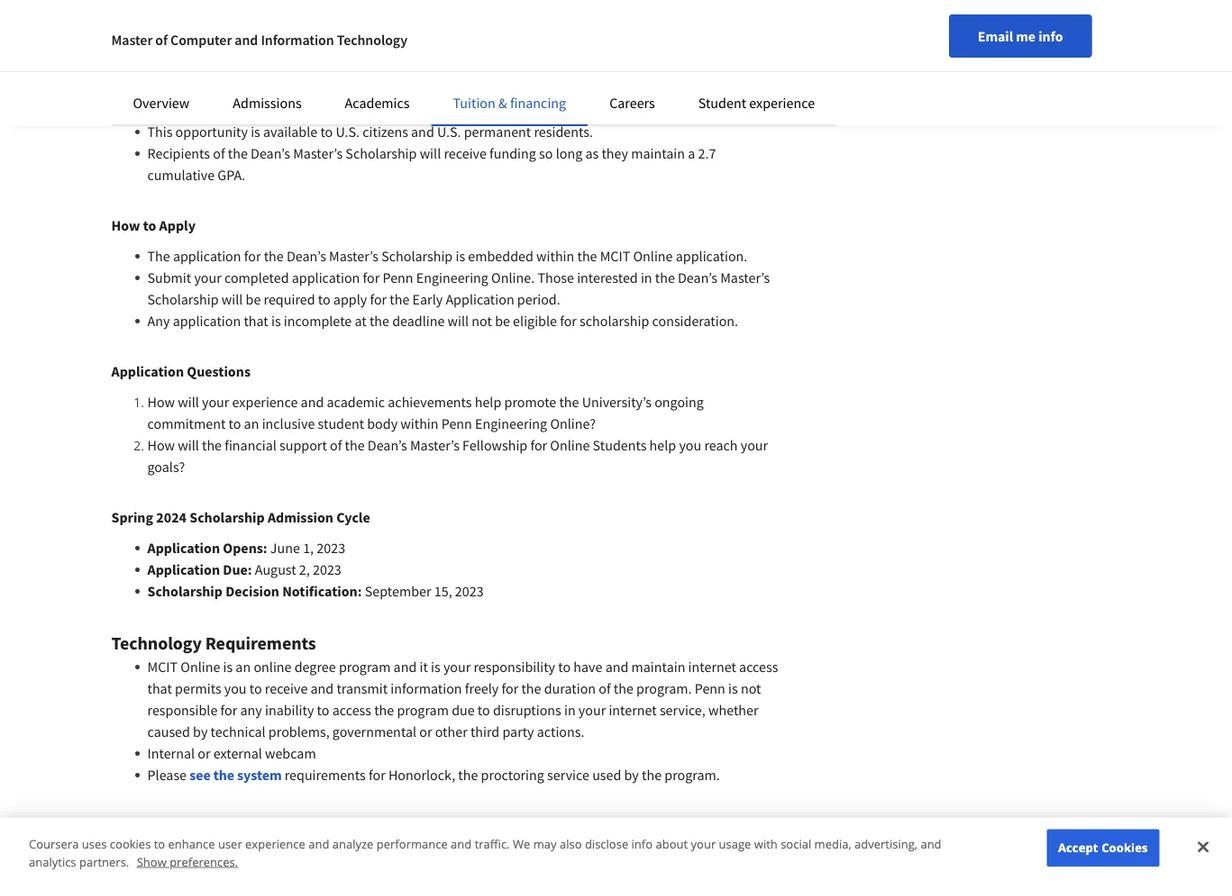 Task type: describe. For each thing, give the bounding box(es) containing it.
0 vertical spatial a
[[365, 79, 372, 97]]

social
[[781, 837, 812, 853]]

coursera
[[29, 837, 79, 853]]

2.7
[[698, 144, 716, 162]]

used
[[593, 766, 622, 784]]

system
[[237, 766, 282, 784]]

1 vertical spatial program.
[[665, 766, 720, 784]]

opens:
[[223, 539, 268, 557]]

of right time
[[545, 79, 557, 97]]

online?
[[550, 415, 596, 433]]

how will your experience and academic achievements help promote the university's ongoing commitment to an inclusive student body within penn engineering online? how will the financial support of the dean's master's fellowship for online students help you reach your goals?
[[147, 393, 768, 476]]

internal
[[147, 745, 195, 763]]

engineering for is
[[416, 269, 489, 287]]

opportunity
[[175, 123, 248, 141]]

responsible
[[147, 702, 218, 720]]

to left the apply
[[143, 216, 156, 234]]

partners.
[[79, 854, 129, 870]]

email me info
[[978, 27, 1064, 45]]

preferences.
[[170, 854, 238, 870]]

online inside technology requirements mcit online is an online degree program and it is your responsibility to have and maintain internet access that permits you to receive and transmit information freely for the duration of the program. penn is not responsible for any inability to access the program due to disruptions in your internet service, whether caused by technical problems, governmental or other third party actions. internal or external webcam please see the system requirements for honorlock, the proctoring service used by the program.
[[181, 658, 220, 676]]

party
[[503, 723, 534, 741]]

in inside technology requirements mcit online is an online degree program and it is your responsibility to have and maintain internet access that permits you to receive and transmit information freely for the duration of the program. penn is not responsible for any inability to access the program due to disruptions in your internet service, whether caused by technical problems, governmental or other third party actions. internal or external webcam please see the system requirements for honorlock, the proctoring service used by the program.
[[564, 702, 576, 720]]

0 vertical spatial program.
[[637, 680, 692, 698]]

0 vertical spatial by
[[193, 723, 208, 741]]

see the system link
[[190, 766, 282, 784]]

dean's inside students will be eligible to apply for a scholarship only at the time of application during the early application period only. this opportunity is available to u.s. citizens and u.s. permanent residents. recipients of the dean's master's scholarship will receive funding so long as they maintain a 2.7 cumulative gpa.
[[251, 144, 290, 162]]

period.
[[517, 290, 561, 308]]

accept
[[1059, 840, 1099, 857]]

how for how will your experience and academic achievements help promote the university's ongoing commitment to an inclusive student body within penn engineering online? how will the financial support of the dean's master's fellowship for online students help you reach your goals?
[[147, 393, 175, 411]]

only.
[[261, 101, 290, 119]]

and inside students will be eligible to apply for a scholarship only at the time of application during the early application period only. this opportunity is available to u.s. citizens and u.s. permanent residents. recipients of the dean's master's scholarship will receive funding so long as they maintain a 2.7 cumulative gpa.
[[411, 123, 434, 141]]

15,
[[434, 582, 452, 601]]

2 u.s. from the left
[[437, 123, 461, 141]]

within inside 'the application for the dean's master's scholarship is embedded within the mcit online application. submit your completed application for penn engineering online. those interested in the dean's master's scholarship will be required to apply for the early application period. any application that is incomplete at the deadline will not be eligible for scholarship consideration.'
[[537, 247, 575, 265]]

penn for achievements
[[442, 415, 472, 433]]

that inside technology requirements mcit online is an online degree program and it is your responsibility to have and maintain internet access that permits you to receive and transmit information freely for the duration of the program. penn is not responsible for any inability to access the program due to disruptions in your internet service, whether caused by technical problems, governmental or other third party actions. internal or external webcam please see the system requirements for honorlock, the proctoring service used by the program.
[[147, 680, 172, 698]]

mcit inside technology requirements mcit online is an online degree program and it is your responsibility to have and maintain internet access that permits you to receive and transmit information freely for the duration of the program. penn is not responsible for any inability to access the program due to disruptions in your internet service, whether caused by technical problems, governmental or other third party actions. internal or external webcam please see the system requirements for honorlock, the proctoring service used by the program.
[[147, 658, 178, 676]]

and right 'have'
[[606, 658, 629, 676]]

at inside students will be eligible to apply for a scholarship only at the time of application during the early application period only. this opportunity is available to u.s. citizens and u.s. permanent residents. recipients of the dean's master's scholarship will receive funding so long as they maintain a 2.7 cumulative gpa.
[[477, 79, 489, 97]]

to inside how will your experience and academic achievements help promote the university's ongoing commitment to an inclusive student body within penn engineering online? how will the financial support of the dean's master's fellowship for online students help you reach your goals?
[[229, 415, 241, 433]]

during
[[631, 79, 670, 97]]

spring
[[111, 509, 153, 527]]

admissions link
[[233, 94, 302, 112]]

master's inside how will your experience and academic achievements help promote the university's ongoing commitment to an inclusive student body within penn engineering online? how will the financial support of the dean's master's fellowship for online students help you reach your goals?
[[410, 436, 460, 454]]

you inside how will your experience and academic achievements help promote the university's ongoing commitment to an inclusive student body within penn engineering online? how will the financial support of the dean's master's fellowship for online students help you reach your goals?
[[679, 436, 702, 454]]

requirements
[[285, 766, 366, 784]]

your right the reach
[[741, 436, 768, 454]]

spring 2024 scholarship admission cycle
[[111, 509, 370, 527]]

scholarship inside students will be eligible to apply for a scholarship only at the time of application during the early application period only. this opportunity is available to u.s. citizens and u.s. permanent residents. recipients of the dean's master's scholarship will receive funding so long as they maintain a 2.7 cumulative gpa.
[[375, 79, 445, 97]]

commitment
[[147, 415, 226, 433]]

0 vertical spatial or
[[420, 723, 432, 741]]

scholarship down "submit"
[[147, 290, 219, 308]]

scholarship inside 'the application for the dean's master's scholarship is embedded within the mcit online application. submit your completed application for penn engineering online. those interested in the dean's master's scholarship will be required to apply for the early application period. any application that is incomplete at the deadline will not be eligible for scholarship consideration.'
[[580, 312, 649, 330]]

0 vertical spatial access
[[739, 658, 779, 676]]

any
[[240, 702, 262, 720]]

information
[[261, 31, 334, 49]]

to inside 'the application for the dean's master's scholarship is embedded within the mcit online application. submit your completed application for penn engineering online. those interested in the dean's master's scholarship will be required to apply for the early application period. any application that is incomplete at the deadline will not be eligible for scholarship consideration.'
[[318, 290, 331, 308]]

admission
[[268, 509, 334, 527]]

with
[[755, 837, 778, 853]]

disruptions
[[493, 702, 562, 720]]

required
[[264, 290, 315, 308]]

your inside 'the application for the dean's master's scholarship is embedded within the mcit online application. submit your completed application for penn engineering online. those interested in the dean's master's scholarship will be required to apply for the early application period. any application that is incomplete at the deadline will not be eligible for scholarship consideration.'
[[194, 269, 222, 287]]

receive inside technology requirements mcit online is an online degree program and it is your responsibility to have and maintain internet access that permits you to receive and transmit information freely for the duration of the program. penn is not responsible for any inability to access the program due to disruptions in your internet service, whether caused by technical problems, governmental or other third party actions. internal or external webcam please see the system requirements for honorlock, the proctoring service used by the program.
[[265, 680, 308, 698]]

academics link
[[345, 94, 410, 112]]

1 vertical spatial program
[[397, 702, 449, 720]]

student experience link
[[699, 94, 815, 112]]

goals?
[[147, 458, 185, 476]]

2 vertical spatial how
[[147, 436, 175, 454]]

notification:
[[282, 582, 362, 601]]

analyze
[[332, 837, 374, 853]]

is up 'whether' on the bottom
[[729, 680, 738, 698]]

and right advertising,
[[921, 837, 942, 853]]

email
[[978, 27, 1014, 45]]

0 vertical spatial 2023
[[317, 539, 345, 557]]

ongoing
[[655, 393, 704, 411]]

tuition
[[453, 94, 496, 112]]

students will be eligible to apply for a scholarship only at the time of application during the early application period only. this opportunity is available to u.s. citizens and u.s. permanent residents. recipients of the dean's master's scholarship will receive funding so long as they maintain a 2.7 cumulative gpa.
[[147, 79, 726, 184]]

and left traffic.
[[451, 837, 472, 853]]

application down the apply
[[173, 247, 241, 265]]

third
[[471, 723, 500, 741]]

and inside how will your experience and academic achievements help promote the university's ongoing commitment to an inclusive student body within penn engineering online? how will the financial support of the dean's master's fellowship for online students help you reach your goals?
[[301, 393, 324, 411]]

period
[[218, 101, 258, 119]]

service,
[[660, 702, 706, 720]]

promote
[[505, 393, 557, 411]]

online inside 'the application for the dean's master's scholarship is embedded within the mcit online application. submit your completed application for penn engineering online. those interested in the dean's master's scholarship will be required to apply for the early application period. any application that is incomplete at the deadline will not be eligible for scholarship consideration.'
[[633, 247, 673, 265]]

master's up incomplete
[[329, 247, 379, 265]]

eligible inside 'the application for the dean's master's scholarship is embedded within the mcit online application. submit your completed application for penn engineering online. those interested in the dean's master's scholarship will be required to apply for the early application period. any application that is incomplete at the deadline will not be eligible for scholarship consideration.'
[[513, 312, 557, 330]]

fellowship
[[463, 436, 528, 454]]

may
[[534, 837, 557, 853]]

the application for the dean's master's scholarship is embedded within the mcit online application. submit your completed application for penn engineering online. those interested in the dean's master's scholarship will be required to apply for the early application period. any application that is incomplete at the deadline will not be eligible for scholarship consideration.
[[147, 247, 770, 330]]

1 horizontal spatial technology
[[337, 31, 408, 49]]

university's
[[582, 393, 652, 411]]

experience inside coursera uses cookies to enhance user experience and analyze performance and traffic. we may also disclose info about your usage with social media, advertising, and analytics partners.
[[245, 837, 306, 853]]

it
[[420, 658, 428, 676]]

actions.
[[537, 723, 585, 741]]

1 horizontal spatial internet
[[689, 658, 737, 676]]

scholarship up early
[[382, 247, 453, 265]]

time
[[514, 79, 542, 97]]

dean's up the required
[[287, 247, 326, 265]]

of down opportunity on the left of page
[[213, 144, 225, 162]]

master's down application.
[[721, 269, 770, 287]]

within inside how will your experience and academic achievements help promote the university's ongoing commitment to an inclusive student body within penn engineering online? how will the financial support of the dean's master's fellowship for online students help you reach your goals?
[[401, 415, 439, 433]]

student
[[699, 94, 747, 112]]

penn for scholarship
[[383, 269, 414, 287]]

2 horizontal spatial be
[[495, 312, 510, 330]]

overview
[[133, 94, 190, 112]]

webcam
[[265, 745, 316, 763]]

online.
[[492, 269, 535, 287]]

be inside students will be eligible to apply for a scholarship only at the time of application during the early application period only. this opportunity is available to u.s. citizens and u.s. permanent residents. recipients of the dean's master's scholarship will receive funding so long as they maintain a 2.7 cumulative gpa.
[[228, 79, 244, 97]]

funding
[[490, 144, 536, 162]]

maintain inside students will be eligible to apply for a scholarship only at the time of application during the early application period only. this opportunity is available to u.s. citizens and u.s. permanent residents. recipients of the dean's master's scholarship will receive funding so long as they maintain a 2.7 cumulative gpa.
[[631, 144, 685, 162]]

questions
[[187, 362, 251, 381]]

user
[[218, 837, 242, 853]]

external
[[213, 745, 262, 763]]

we
[[513, 837, 530, 853]]

application right any
[[173, 312, 241, 330]]

to up any on the bottom
[[250, 680, 262, 698]]

due
[[452, 702, 475, 720]]

early
[[413, 290, 443, 308]]

is right it
[[431, 658, 441, 676]]

your inside coursera uses cookies to enhance user experience and analyze performance and traffic. we may also disclose info about your usage with social media, advertising, and analytics partners.
[[691, 837, 716, 853]]

an inside technology requirements mcit online is an online degree program and it is your responsibility to have and maintain internet access that permits you to receive and transmit information freely for the duration of the program. penn is not responsible for any inability to access the program due to disruptions in your internet service, whether caused by technical problems, governmental or other third party actions. internal or external webcam please see the system requirements for honorlock, the proctoring service used by the program.
[[236, 658, 251, 676]]

computer
[[170, 31, 232, 49]]

1 horizontal spatial help
[[650, 436, 676, 454]]

your down duration
[[579, 702, 606, 720]]

application opens: june 1, 2023 application due: august 2, 2023 scholarship decision notification: september 15, 2023
[[147, 539, 484, 601]]

master
[[111, 31, 153, 49]]

embedded
[[468, 247, 534, 265]]

accept cookies
[[1059, 840, 1148, 857]]

incomplete
[[284, 312, 352, 330]]

permanent
[[464, 123, 531, 141]]

online inside how will your experience and academic achievements help promote the university's ongoing commitment to an inclusive student body within penn engineering online? how will the financial support of the dean's master's fellowship for online students help you reach your goals?
[[550, 436, 590, 454]]

and left it
[[394, 658, 417, 676]]

0 horizontal spatial help
[[475, 393, 502, 411]]

not inside technology requirements mcit online is an online degree program and it is your responsibility to have and maintain internet access that permits you to receive and transmit information freely for the duration of the program. penn is not responsible for any inability to access the program due to disruptions in your internet service, whether caused by technical problems, governmental or other third party actions. internal or external webcam please see the system requirements for honorlock, the proctoring service used by the program.
[[741, 680, 761, 698]]

and right computer
[[235, 31, 258, 49]]

you inside technology requirements mcit online is an online degree program and it is your responsibility to have and maintain internet access that permits you to receive and transmit information freely for the duration of the program. penn is not responsible for any inability to access the program due to disruptions in your internet service, whether caused by technical problems, governmental or other third party actions. internal or external webcam please see the system requirements for honorlock, the proctoring service used by the program.
[[224, 680, 247, 698]]

student experience
[[699, 94, 815, 112]]

technology inside technology requirements mcit online is an online degree program and it is your responsibility to have and maintain internet access that permits you to receive and transmit information freely for the duration of the program. penn is not responsible for any inability to access the program due to disruptions in your internet service, whether caused by technical problems, governmental or other third party actions. internal or external webcam please see the system requirements for honorlock, the proctoring service used by the program.
[[111, 633, 202, 655]]

that inside 'the application for the dean's master's scholarship is embedded within the mcit online application. submit your completed application for penn engineering online. those interested in the dean's master's scholarship will be required to apply for the early application period. any application that is incomplete at the deadline will not be eligible for scholarship consideration.'
[[244, 312, 269, 330]]

is down requirements
[[223, 658, 233, 676]]

achievements
[[388, 393, 472, 411]]

tuition & financing link
[[453, 94, 566, 112]]

student
[[318, 415, 364, 433]]

any
[[147, 312, 170, 330]]

show preferences.
[[137, 854, 238, 870]]

privacy alert dialog
[[0, 818, 1233, 882]]

experience inside how will your experience and academic achievements help promote the university's ongoing commitment to an inclusive student body within penn engineering online? how will the financial support of the dean's master's fellowship for online students help you reach your goals?
[[232, 393, 298, 411]]

me
[[1016, 27, 1036, 45]]

of inside technology requirements mcit online is an online degree program and it is your responsibility to have and maintain internet access that permits you to receive and transmit information freely for the duration of the program. penn is not responsible for any inability to access the program due to disruptions in your internet service, whether caused by technical problems, governmental or other third party actions. internal or external webcam please see the system requirements for honorlock, the proctoring service used by the program.
[[599, 680, 611, 698]]

online
[[254, 658, 292, 676]]



Task type: locate. For each thing, give the bounding box(es) containing it.
and left analyze at the left of the page
[[309, 837, 329, 853]]

to up incomplete
[[318, 290, 331, 308]]

recipients
[[147, 144, 210, 162]]

cookies
[[110, 837, 151, 853]]

june
[[270, 539, 300, 557]]

or left the other
[[420, 723, 432, 741]]

0 horizontal spatial that
[[147, 680, 172, 698]]

penn inside technology requirements mcit online is an online degree program and it is your responsibility to have and maintain internet access that permits you to receive and transmit information freely for the duration of the program. penn is not responsible for any inability to access the program due to disruptions in your internet service, whether caused by technical problems, governmental or other third party actions. internal or external webcam please see the system requirements for honorlock, the proctoring service used by the program.
[[695, 680, 726, 698]]

1 vertical spatial mcit
[[147, 658, 178, 676]]

1 vertical spatial not
[[741, 680, 761, 698]]

receive down permanent
[[444, 144, 487, 162]]

program. down the "service,"
[[665, 766, 720, 784]]

0 vertical spatial that
[[244, 312, 269, 330]]

0 horizontal spatial internet
[[609, 702, 657, 720]]

not inside 'the application for the dean's master's scholarship is embedded within the mcit online application. submit your completed application for penn engineering online. those interested in the dean's master's scholarship will be required to apply for the early application period. any application that is incomplete at the deadline will not be eligible for scholarship consideration.'
[[472, 312, 492, 330]]

0 horizontal spatial within
[[401, 415, 439, 433]]

apply
[[309, 79, 342, 97], [333, 290, 367, 308]]

access down transmit
[[332, 702, 371, 720]]

coursera uses cookies to enhance user experience and analyze performance and traffic. we may also disclose info about your usage with social media, advertising, and analytics partners.
[[29, 837, 942, 870]]

advertising,
[[855, 837, 918, 853]]

duration
[[544, 680, 596, 698]]

1 vertical spatial help
[[650, 436, 676, 454]]

that down the required
[[244, 312, 269, 330]]

scholarship up citizens
[[375, 79, 445, 97]]

0 vertical spatial in
[[641, 269, 652, 287]]

1 horizontal spatial penn
[[442, 415, 472, 433]]

within up those
[[537, 247, 575, 265]]

2023
[[317, 539, 345, 557], [313, 561, 342, 579], [455, 582, 484, 601]]

0 vertical spatial maintain
[[631, 144, 685, 162]]

0 vertical spatial mcit
[[600, 247, 631, 265]]

admissions
[[233, 94, 302, 112]]

to up the available
[[293, 79, 306, 97]]

0 vertical spatial receive
[[444, 144, 487, 162]]

2024
[[156, 509, 187, 527]]

1 vertical spatial experience
[[232, 393, 298, 411]]

be down completed
[[246, 290, 261, 308]]

is left embedded
[[456, 247, 465, 265]]

0 vertical spatial penn
[[383, 269, 414, 287]]

1 horizontal spatial scholarship
[[580, 312, 649, 330]]

that up responsible
[[147, 680, 172, 698]]

1 vertical spatial apply
[[333, 290, 367, 308]]

1 vertical spatial penn
[[442, 415, 472, 433]]

maintain
[[631, 144, 685, 162], [632, 658, 686, 676]]

0 horizontal spatial or
[[198, 745, 211, 763]]

scholarship inside students will be eligible to apply for a scholarship only at the time of application during the early application period only. this opportunity is available to u.s. citizens and u.s. permanent residents. recipients of the dean's master's scholarship will receive funding so long as they maintain a 2.7 cumulative gpa.
[[346, 144, 417, 162]]

2 horizontal spatial penn
[[695, 680, 726, 698]]

2023 up notification:
[[313, 561, 342, 579]]

receive inside students will be eligible to apply for a scholarship only at the time of application during the early application period only. this opportunity is available to u.s. citizens and u.s. permanent residents. recipients of the dean's master's scholarship will receive funding so long as they maintain a 2.7 cumulative gpa.
[[444, 144, 487, 162]]

1 vertical spatial engineering
[[475, 415, 548, 433]]

receive
[[444, 144, 487, 162], [265, 680, 308, 698]]

1 vertical spatial access
[[332, 702, 371, 720]]

1 horizontal spatial by
[[624, 766, 639, 784]]

students
[[147, 79, 201, 97], [593, 436, 647, 454]]

0 horizontal spatial at
[[355, 312, 367, 330]]

2 vertical spatial penn
[[695, 680, 726, 698]]

0 horizontal spatial be
[[228, 79, 244, 97]]

financial
[[225, 436, 277, 454]]

inclusive
[[262, 415, 315, 433]]

available
[[263, 123, 318, 141]]

analytics
[[29, 854, 76, 870]]

0 horizontal spatial students
[[147, 79, 201, 97]]

of right master
[[155, 31, 168, 49]]

an inside how will your experience and academic achievements help promote the university's ongoing commitment to an inclusive student body within penn engineering online? how will the financial support of the dean's master's fellowship for online students help you reach your goals?
[[244, 415, 259, 433]]

info inside coursera uses cookies to enhance user experience and analyze performance and traffic. we may also disclose info about your usage with social media, advertising, and analytics partners.
[[632, 837, 653, 853]]

application up the required
[[292, 269, 360, 287]]

show
[[137, 854, 167, 870]]

gpa.
[[218, 166, 245, 184]]

please
[[147, 766, 187, 784]]

0 horizontal spatial program
[[339, 658, 391, 676]]

cumulative
[[147, 166, 215, 184]]

u.s. left citizens
[[336, 123, 360, 141]]

experience up inclusive
[[232, 393, 298, 411]]

1 horizontal spatial within
[[537, 247, 575, 265]]

about
[[656, 837, 688, 853]]

for inside students will be eligible to apply for a scholarship only at the time of application during the early application period only. this opportunity is available to u.s. citizens and u.s. permanent residents. recipients of the dean's master's scholarship will receive funding so long as they maintain a 2.7 cumulative gpa.
[[345, 79, 362, 97]]

inability
[[265, 702, 314, 720]]

in inside 'the application for the dean's master's scholarship is embedded within the mcit online application. submit your completed application for penn engineering online. those interested in the dean's master's scholarship will be required to apply for the early application period. any application that is incomplete at the deadline will not be eligible for scholarship consideration.'
[[641, 269, 652, 287]]

1 vertical spatial scholarship
[[580, 312, 649, 330]]

1 horizontal spatial mcit
[[600, 247, 631, 265]]

be up 'period'
[[228, 79, 244, 97]]

technology up academics
[[337, 31, 408, 49]]

1 vertical spatial online
[[550, 436, 590, 454]]

master's down the available
[[293, 144, 343, 162]]

is down the required
[[271, 312, 281, 330]]

enhance
[[168, 837, 215, 853]]

&
[[499, 94, 507, 112]]

application up this
[[147, 101, 216, 119]]

engineering up the fellowship
[[475, 415, 548, 433]]

0 vertical spatial an
[[244, 415, 259, 433]]

in down duration
[[564, 702, 576, 720]]

program. up the "service,"
[[637, 680, 692, 698]]

online
[[633, 247, 673, 265], [550, 436, 590, 454], [181, 658, 220, 676]]

0 vertical spatial experience
[[750, 94, 815, 112]]

engineering inside 'the application for the dean's master's scholarship is embedded within the mcit online application. submit your completed application for penn engineering online. those interested in the dean's master's scholarship will be required to apply for the early application period. any application that is incomplete at the deadline will not be eligible for scholarship consideration.'
[[416, 269, 489, 287]]

to up duration
[[558, 658, 571, 676]]

caused
[[147, 723, 190, 741]]

of
[[155, 31, 168, 49], [545, 79, 557, 97], [213, 144, 225, 162], [330, 436, 342, 454], [599, 680, 611, 698]]

experience right user
[[245, 837, 306, 853]]

penn down achievements
[[442, 415, 472, 433]]

1 vertical spatial info
[[632, 837, 653, 853]]

is inside students will be eligible to apply for a scholarship only at the time of application during the early application period only. this opportunity is available to u.s. citizens and u.s. permanent residents. recipients of the dean's master's scholarship will receive funding so long as they maintain a 2.7 cumulative gpa.
[[251, 123, 260, 141]]

1 horizontal spatial access
[[739, 658, 779, 676]]

eligible down "period."
[[513, 312, 557, 330]]

to right the due
[[478, 702, 490, 720]]

2,
[[299, 561, 310, 579]]

1 horizontal spatial that
[[244, 312, 269, 330]]

apply up incomplete
[[333, 290, 367, 308]]

application inside 'the application for the dean's master's scholarship is embedded within the mcit online application. submit your completed application for penn engineering online. those interested in the dean's master's scholarship will be required to apply for the early application period. any application that is incomplete at the deadline will not be eligible for scholarship consideration.'
[[446, 290, 515, 308]]

penn inside how will your experience and academic achievements help promote the university's ongoing commitment to an inclusive student body within penn engineering online? how will the financial support of the dean's master's fellowship for online students help you reach your goals?
[[442, 415, 472, 433]]

you left the reach
[[679, 436, 702, 454]]

maintain up the "service,"
[[632, 658, 686, 676]]

0 vertical spatial not
[[472, 312, 492, 330]]

0 vertical spatial at
[[477, 79, 489, 97]]

0 horizontal spatial u.s.
[[336, 123, 360, 141]]

students down eligibility
[[147, 79, 201, 97]]

mcit up permits
[[147, 658, 178, 676]]

to right the available
[[320, 123, 333, 141]]

0 horizontal spatial scholarship
[[375, 79, 445, 97]]

0 vertical spatial program
[[339, 658, 391, 676]]

of down 'have'
[[599, 680, 611, 698]]

uses
[[82, 837, 107, 853]]

at inside 'the application for the dean's master's scholarship is embedded within the mcit online application. submit your completed application for penn engineering online. those interested in the dean's master's scholarship will be required to apply for the early application period. any application that is incomplete at the deadline will not be eligible for scholarship consideration.'
[[355, 312, 367, 330]]

2023 right 15,
[[455, 582, 484, 601]]

dean's down the available
[[251, 144, 290, 162]]

info left about
[[632, 837, 653, 853]]

disclose
[[585, 837, 629, 853]]

program.
[[637, 680, 692, 698], [665, 766, 720, 784]]

and down degree
[[311, 680, 334, 698]]

and right citizens
[[411, 123, 434, 141]]

0 vertical spatial students
[[147, 79, 201, 97]]

be down the 'online.'
[[495, 312, 510, 330]]

master of computer and information technology
[[111, 31, 408, 49]]

maintain inside technology requirements mcit online is an online degree program and it is your responsibility to have and maintain internet access that permits you to receive and transmit information freely for the duration of the program. penn is not responsible for any inability to access the program due to disruptions in your internet service, whether caused by technical problems, governmental or other third party actions. internal or external webcam please see the system requirements for honorlock, the proctoring service used by the program.
[[632, 658, 686, 676]]

dean's
[[251, 144, 290, 162], [287, 247, 326, 265], [678, 269, 718, 287], [368, 436, 407, 454]]

apply left academics link
[[309, 79, 342, 97]]

to inside coursera uses cookies to enhance user experience and analyze performance and traffic. we may also disclose info about your usage with social media, advertising, and analytics partners.
[[154, 837, 165, 853]]

experience right student
[[750, 94, 815, 112]]

online up 'interested'
[[633, 247, 673, 265]]

help left promote
[[475, 393, 502, 411]]

0 horizontal spatial by
[[193, 723, 208, 741]]

see
[[190, 766, 211, 784]]

the
[[147, 247, 170, 265]]

responsibility
[[474, 658, 556, 676]]

have
[[574, 658, 603, 676]]

and up inclusive
[[301, 393, 324, 411]]

internet left the "service,"
[[609, 702, 657, 720]]

penn up 'whether' on the bottom
[[695, 680, 726, 698]]

2 vertical spatial be
[[495, 312, 510, 330]]

this
[[147, 123, 173, 141]]

how for how to apply
[[111, 216, 140, 234]]

1 horizontal spatial info
[[1039, 27, 1064, 45]]

0 horizontal spatial you
[[224, 680, 247, 698]]

0 horizontal spatial penn
[[383, 269, 414, 287]]

online down online?
[[550, 436, 590, 454]]

how to apply
[[111, 216, 196, 234]]

at right only
[[477, 79, 489, 97]]

0 vertical spatial eligible
[[246, 79, 290, 97]]

receive up the inability in the left of the page
[[265, 680, 308, 698]]

1 horizontal spatial not
[[741, 680, 761, 698]]

scholarship up opens:
[[190, 509, 265, 527]]

other
[[435, 723, 468, 741]]

will
[[204, 79, 225, 97], [420, 144, 441, 162], [222, 290, 243, 308], [448, 312, 469, 330], [178, 393, 199, 411], [178, 436, 199, 454]]

1 vertical spatial technology
[[111, 633, 202, 655]]

1 vertical spatial a
[[688, 144, 695, 162]]

1 vertical spatial receive
[[265, 680, 308, 698]]

dean's down application.
[[678, 269, 718, 287]]

whether
[[709, 702, 759, 720]]

engineering up early
[[416, 269, 489, 287]]

dean's down body
[[368, 436, 407, 454]]

apply
[[159, 216, 196, 234]]

to up problems,
[[317, 702, 330, 720]]

0 horizontal spatial in
[[564, 702, 576, 720]]

1 vertical spatial within
[[401, 415, 439, 433]]

dean's inside how will your experience and academic achievements help promote the university's ongoing commitment to an inclusive student body within penn engineering online? how will the financial support of the dean's master's fellowship for online students help you reach your goals?
[[368, 436, 407, 454]]

to up financial
[[229, 415, 241, 433]]

or up 'see'
[[198, 745, 211, 763]]

cookies
[[1102, 840, 1148, 857]]

a left 2.7
[[688, 144, 695, 162]]

0 vertical spatial engineering
[[416, 269, 489, 287]]

0 vertical spatial info
[[1039, 27, 1064, 45]]

0 horizontal spatial mcit
[[147, 658, 178, 676]]

apply inside 'the application for the dean's master's scholarship is embedded within the mcit online application. submit your completed application for penn engineering online. those interested in the dean's master's scholarship will be required to apply for the early application period. any application that is incomplete at the deadline will not be eligible for scholarship consideration.'
[[333, 290, 367, 308]]

how up goals? at the left bottom of the page
[[147, 436, 175, 454]]

penn up early
[[383, 269, 414, 287]]

1 vertical spatial an
[[236, 658, 251, 676]]

1 horizontal spatial online
[[550, 436, 590, 454]]

info inside button
[[1039, 27, 1064, 45]]

engineering for help
[[475, 415, 548, 433]]

0 vertical spatial be
[[228, 79, 244, 97]]

1 vertical spatial you
[[224, 680, 247, 698]]

1 vertical spatial by
[[624, 766, 639, 784]]

1 horizontal spatial or
[[420, 723, 432, 741]]

decision
[[226, 582, 280, 601]]

your right "submit"
[[194, 269, 222, 287]]

students inside students will be eligible to apply for a scholarship only at the time of application during the early application period only. this opportunity is available to u.s. citizens and u.s. permanent residents. recipients of the dean's master's scholarship will receive funding so long as they maintain a 2.7 cumulative gpa.
[[147, 79, 201, 97]]

penn inside 'the application for the dean's master's scholarship is embedded within the mcit online application. submit your completed application for penn engineering online. those interested in the dean's master's scholarship will be required to apply for the early application period. any application that is incomplete at the deadline will not be eligible for scholarship consideration.'
[[383, 269, 414, 287]]

eligible up only.
[[246, 79, 290, 97]]

1 horizontal spatial students
[[593, 436, 647, 454]]

0 vertical spatial help
[[475, 393, 502, 411]]

to up show
[[154, 837, 165, 853]]

accept cookies button
[[1047, 830, 1160, 867]]

1 vertical spatial maintain
[[632, 658, 686, 676]]

freely
[[465, 680, 499, 698]]

0 vertical spatial online
[[633, 247, 673, 265]]

honorlock,
[[389, 766, 456, 784]]

so
[[539, 144, 553, 162]]

those
[[538, 269, 574, 287]]

problems,
[[269, 723, 330, 741]]

0 vertical spatial scholarship
[[375, 79, 445, 97]]

academics
[[345, 94, 410, 112]]

1 u.s. from the left
[[336, 123, 360, 141]]

traffic.
[[475, 837, 510, 853]]

as
[[586, 144, 599, 162]]

program
[[339, 658, 391, 676], [397, 702, 449, 720]]

at right incomplete
[[355, 312, 367, 330]]

0 vertical spatial you
[[679, 436, 702, 454]]

1 horizontal spatial u.s.
[[437, 123, 461, 141]]

1 vertical spatial that
[[147, 680, 172, 698]]

deadline
[[392, 312, 445, 330]]

1 vertical spatial internet
[[609, 702, 657, 720]]

performance
[[377, 837, 448, 853]]

apply inside students will be eligible to apply for a scholarship only at the time of application during the early application period only. this opportunity is available to u.s. citizens and u.s. permanent residents. recipients of the dean's master's scholarship will receive funding so long as they maintain a 2.7 cumulative gpa.
[[309, 79, 342, 97]]

2 vertical spatial 2023
[[455, 582, 484, 601]]

access
[[739, 658, 779, 676], [332, 702, 371, 720]]

technology requirements mcit online is an online degree program and it is your responsibility to have and maintain internet access that permits you to receive and transmit information freely for the duration of the program. penn is not responsible for any inability to access the program due to disruptions in your internet service, whether caused by technical problems, governmental or other third party actions. internal or external webcam please see the system requirements for honorlock, the proctoring service used by the program.
[[111, 633, 779, 784]]

mcit
[[600, 247, 631, 265], [147, 658, 178, 676]]

2 maintain from the top
[[632, 658, 686, 676]]

1 vertical spatial 2023
[[313, 561, 342, 579]]

how up the commitment
[[147, 393, 175, 411]]

mcit inside 'the application for the dean's master's scholarship is embedded within the mcit online application. submit your completed application for penn engineering online. those interested in the dean's master's scholarship will be required to apply for the early application period. any application that is incomplete at the deadline will not be eligible for scholarship consideration.'
[[600, 247, 631, 265]]

of inside how will your experience and academic achievements help promote the university's ongoing commitment to an inclusive student body within penn engineering online? how will the financial support of the dean's master's fellowship for online students help you reach your goals?
[[330, 436, 342, 454]]

1 maintain from the top
[[631, 144, 685, 162]]

info right the me
[[1039, 27, 1064, 45]]

master's down achievements
[[410, 436, 460, 454]]

your down questions at the left
[[202, 393, 229, 411]]

for inside how will your experience and academic achievements help promote the university's ongoing commitment to an inclusive student body within penn engineering online? how will the financial support of the dean's master's fellowship for online students help you reach your goals?
[[531, 436, 547, 454]]

engineering inside how will your experience and academic achievements help promote the university's ongoing commitment to an inclusive student body within penn engineering online? how will the financial support of the dean's master's fellowship for online students help you reach your goals?
[[475, 415, 548, 433]]

careers link
[[610, 94, 655, 112]]

0 horizontal spatial online
[[181, 658, 220, 676]]

residents.
[[534, 123, 593, 141]]

your up freely
[[444, 658, 471, 676]]

u.s.
[[336, 123, 360, 141], [437, 123, 461, 141]]

0 horizontal spatial eligible
[[246, 79, 290, 97]]

scholarship inside application opens: june 1, 2023 application due: august 2, 2023 scholarship decision notification: september 15, 2023
[[147, 582, 223, 601]]

1 horizontal spatial you
[[679, 436, 702, 454]]

scholarship down citizens
[[346, 144, 417, 162]]

students inside how will your experience and academic achievements help promote the university's ongoing commitment to an inclusive student body within penn engineering online? how will the financial support of the dean's master's fellowship for online students help you reach your goals?
[[593, 436, 647, 454]]

1 horizontal spatial receive
[[444, 144, 487, 162]]

0 horizontal spatial access
[[332, 702, 371, 720]]

within down achievements
[[401, 415, 439, 433]]

0 horizontal spatial a
[[365, 79, 372, 97]]

master's inside students will be eligible to apply for a scholarship only at the time of application during the early application period only. this opportunity is available to u.s. citizens and u.s. permanent residents. recipients of the dean's master's scholarship will receive funding so long as they maintain a 2.7 cumulative gpa.
[[293, 144, 343, 162]]

requirements
[[205, 633, 316, 655]]

the
[[492, 79, 511, 97], [673, 79, 693, 97], [228, 144, 248, 162], [264, 247, 284, 265], [578, 247, 597, 265], [655, 269, 675, 287], [390, 290, 410, 308], [370, 312, 389, 330], [559, 393, 579, 411], [202, 436, 222, 454], [345, 436, 365, 454], [522, 680, 541, 698], [614, 680, 634, 698], [374, 702, 394, 720], [213, 766, 234, 784], [458, 766, 478, 784], [642, 766, 662, 784]]

1 vertical spatial in
[[564, 702, 576, 720]]

a up citizens
[[365, 79, 372, 97]]

how left the apply
[[111, 216, 140, 234]]

0 horizontal spatial info
[[632, 837, 653, 853]]

mcit up 'interested'
[[600, 247, 631, 265]]

application up residents.
[[560, 79, 628, 97]]

submit
[[147, 269, 191, 287]]

early
[[696, 79, 726, 97]]

1 horizontal spatial eligible
[[513, 312, 557, 330]]

0 vertical spatial internet
[[689, 658, 737, 676]]

technology
[[337, 31, 408, 49], [111, 633, 202, 655]]

of down student
[[330, 436, 342, 454]]

cycle
[[336, 509, 370, 527]]

not up 'whether' on the bottom
[[741, 680, 761, 698]]

1 vertical spatial students
[[593, 436, 647, 454]]

1 horizontal spatial program
[[397, 702, 449, 720]]

maintain right they on the top
[[631, 144, 685, 162]]

1 horizontal spatial in
[[641, 269, 652, 287]]

2 vertical spatial experience
[[245, 837, 306, 853]]

eligible inside students will be eligible to apply for a scholarship only at the time of application during the early application period only. this opportunity is available to u.s. citizens and u.s. permanent residents. recipients of the dean's master's scholarship will receive funding so long as they maintain a 2.7 cumulative gpa.
[[246, 79, 290, 97]]

in right 'interested'
[[641, 269, 652, 287]]

1 horizontal spatial at
[[477, 79, 489, 97]]

that
[[244, 312, 269, 330], [147, 680, 172, 698]]

is down 'period'
[[251, 123, 260, 141]]

support
[[280, 436, 327, 454]]

1 vertical spatial at
[[355, 312, 367, 330]]

1 vertical spatial be
[[246, 290, 261, 308]]

scholarship left decision
[[147, 582, 223, 601]]

eligible
[[246, 79, 290, 97], [513, 312, 557, 330]]

august
[[255, 561, 296, 579]]



Task type: vqa. For each thing, say whether or not it's contained in the screenshot.
'free' link
no



